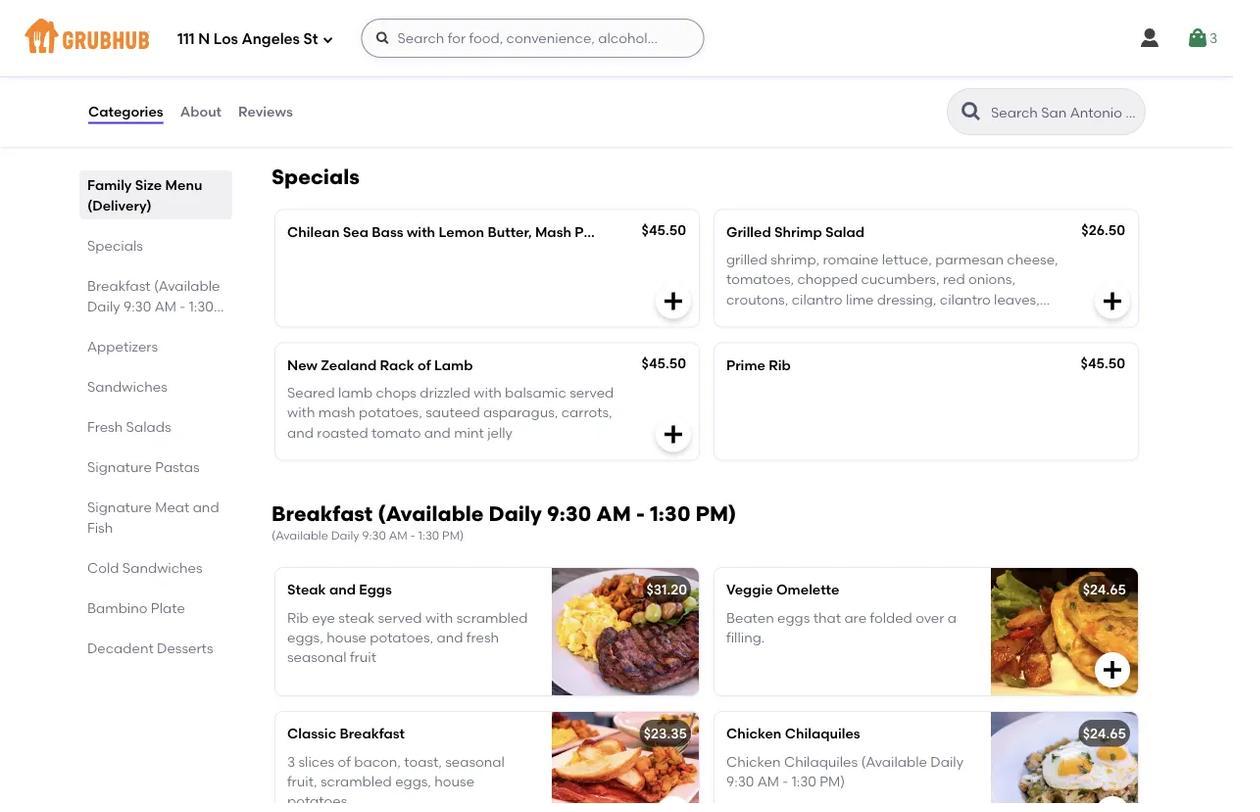 Task type: describe. For each thing, give the bounding box(es) containing it.
shrimp,
[[771, 251, 820, 268]]

los
[[214, 31, 238, 48]]

steak
[[287, 582, 326, 599]]

about
[[180, 103, 222, 120]]

eggs
[[359, 582, 392, 599]]

over
[[916, 610, 945, 626]]

syrup
[[358, 86, 394, 103]]

chilaquiles for chicken chilaquiles
[[785, 726, 860, 743]]

tomato
[[372, 425, 421, 441]]

with right bass
[[407, 224, 435, 240]]

steak
[[339, 610, 375, 626]]

chilean
[[287, 224, 340, 240]]

that
[[813, 610, 841, 626]]

salads
[[126, 419, 171, 435]]

veggie
[[727, 582, 773, 599]]

$31.20
[[647, 582, 687, 599]]

cold
[[87, 560, 119, 577]]

mangos
[[768, 311, 822, 328]]

svg image for seared lamb chops drizzled with balsamic served with mash potatoes, sauteed asparagus, carrots, and roasted tomato and mint jelly
[[662, 423, 685, 447]]

scrambled inside rib eye steak served with scrambled eggs, house potatoes, and fresh seasonal fruit
[[457, 610, 528, 626]]

search icon image
[[960, 100, 983, 124]]

fruit
[[350, 650, 376, 666]]

parmesan
[[936, 251, 1004, 268]]

jelly
[[487, 425, 513, 441]]

bambino plate
[[87, 600, 185, 617]]

n
[[198, 31, 210, 48]]

steak and eggs image
[[552, 569, 699, 696]]

fresh salads tab
[[87, 417, 225, 437]]

daily inside chicken chilaquiles  (available daily 9:30 am - 1:30 pm)
[[931, 754, 964, 771]]

lamb
[[338, 385, 373, 401]]

lemon
[[439, 224, 484, 240]]

$45.50 for prime rib
[[1081, 355, 1126, 372]]

svg image inside 3 button
[[1186, 26, 1210, 50]]

- inside chicken chilaquiles  (available daily 9:30 am - 1:30 pm)
[[783, 774, 789, 790]]

mint
[[454, 425, 484, 441]]

and down sauteed
[[424, 425, 451, 441]]

family size menu (delivery)
[[87, 176, 202, 214]]

blueberry
[[287, 38, 352, 55]]

bambino plate tab
[[87, 598, 225, 619]]

lamb
[[434, 357, 473, 374]]

signature meat and fish
[[87, 499, 219, 536]]

2 vertical spatial breakfast
[[340, 726, 405, 743]]

chicken for chicken chilaquiles  (available daily 9:30 am - 1:30 pm)
[[727, 754, 781, 771]]

rib inside rib eye steak served with scrambled eggs, house potatoes, and fresh seasonal fruit
[[287, 610, 309, 626]]

bacon,
[[354, 754, 401, 771]]

Search for food, convenience, alcohol... search field
[[361, 19, 704, 58]]

categories
[[88, 103, 163, 120]]

diced
[[727, 311, 764, 328]]

vegetables
[[627, 224, 703, 240]]

bambino
[[87, 600, 148, 617]]

with inside rib eye steak served with scrambled eggs, house potatoes, and fresh seasonal fruit
[[425, 610, 453, 626]]

chicken for chicken chilaquiles
[[727, 726, 782, 743]]

9:30 inside breakfast (available daily 9:30 am - 1:30 pm) appetizers
[[124, 298, 151, 315]]

3 for 3 slices of bacon, toast, seasonal fruit, scrambled eggs, house potatoes
[[287, 754, 295, 771]]

signature for signature meat and fish
[[87, 499, 152, 516]]

prime
[[727, 357, 766, 374]]

fresh salads
[[87, 419, 171, 435]]

blueberry
[[388, 66, 452, 83]]

anglaise,
[[569, 66, 629, 83]]

croutons,
[[727, 291, 789, 308]]

am inside breakfast (available daily 9:30 am - 1:30 pm) appetizers
[[155, 298, 176, 315]]

decadent desserts tab
[[87, 638, 225, 659]]

potato,
[[575, 224, 624, 240]]

svg image for beaten eggs that are folded over a filling.
[[1101, 659, 1125, 682]]

beaten eggs that are folded over a filling.
[[727, 610, 957, 646]]

am inside chicken chilaquiles  (available daily 9:30 am - 1:30 pm)
[[758, 774, 779, 790]]

chops
[[376, 385, 417, 401]]

potatoes, inside seared lamb chops drizzled with balsamic served with mash potatoes, sauteed asparagus, carrots, and roasted tomato and mint jelly
[[359, 405, 422, 421]]

1 horizontal spatial of
[[418, 357, 431, 374]]

roasted
[[317, 425, 368, 441]]

meat
[[155, 499, 190, 516]]

specials tab
[[87, 235, 225, 256]]

omelette
[[776, 582, 840, 599]]

shrimp
[[775, 224, 822, 240]]

tomatoes,
[[727, 271, 794, 288]]

and down seared
[[287, 425, 314, 441]]

served inside rib eye steak served with scrambled eggs, house potatoes, and fresh seasonal fruit
[[378, 610, 422, 626]]

filling.
[[727, 630, 765, 646]]

daily inside breakfast (available daily 9:30 am - 1:30 pm) appetizers
[[87, 298, 120, 315]]

signature pastas tab
[[87, 457, 225, 477]]

potatoes, inside rib eye steak served with scrambled eggs, house potatoes, and fresh seasonal fruit
[[370, 630, 433, 646]]

$24.65 for beaten eggs that are folded over a filling.
[[1083, 582, 1127, 599]]

appetizers tab
[[87, 336, 225, 357]]

categories button
[[87, 76, 164, 147]]

chopped
[[798, 271, 858, 288]]

and up steak on the left bottom
[[329, 582, 356, 599]]

lime
[[846, 291, 874, 308]]

size
[[135, 176, 162, 193]]

red
[[943, 271, 965, 288]]

beaten
[[727, 610, 774, 626]]

drizzled
[[420, 385, 471, 401]]

- inside breakfast (available daily 9:30 am - 1:30 pm) appetizers
[[180, 298, 186, 315]]

bread
[[355, 38, 396, 55]]

mash
[[318, 405, 355, 421]]

eye
[[312, 610, 335, 626]]

asparagus,
[[483, 405, 558, 421]]

slices
[[299, 754, 335, 771]]

(available inside breakfast (available daily 9:30 am - 1:30 pm) appetizers
[[154, 277, 220, 294]]

family
[[87, 176, 132, 193]]

carrots,
[[562, 405, 612, 421]]

chilean sea bass with lemon butter, mash potato, vegetables
[[287, 224, 703, 240]]

seared lamb chops drizzled with balsamic served with mash potatoes, sauteed asparagus, carrots, and roasted tomato and mint jelly
[[287, 385, 614, 441]]

$24.65 for chicken chilaquiles  (available daily 9:30 am - 1:30 pm)
[[1083, 726, 1127, 743]]

grilled shrimp, romaine lettuce, parmesan cheese, tomatoes, chopped cucumbers, red onions, croutons, cilantro lime dressing, cilantro leaves, diced mangos
[[727, 251, 1059, 328]]

$26.50
[[1082, 222, 1126, 238]]

desserts
[[157, 640, 213, 657]]

rack
[[380, 357, 414, 374]]

prime rib
[[727, 357, 791, 374]]

fruit,
[[287, 774, 317, 790]]

and inside signature meat and fish
[[193, 499, 219, 516]]



Task type: vqa. For each thing, say whether or not it's contained in the screenshot.
Breakfast (Available Daily 9:30 AM - 1:30 PM) (Available Daily 9:30 AM - 1:30 PM)
yes



Task type: locate. For each thing, give the bounding box(es) containing it.
0 vertical spatial chilaquiles
[[785, 726, 860, 743]]

eggs, down 'eye'
[[287, 630, 323, 646]]

and left fresh
[[437, 630, 463, 646]]

breakfast up steak on the left of page
[[272, 502, 373, 527]]

signature for signature pastas
[[87, 459, 152, 476]]

pm)
[[87, 319, 113, 335], [696, 502, 737, 527], [442, 529, 464, 543], [820, 774, 845, 790]]

1 horizontal spatial house
[[435, 774, 475, 790]]

svg image
[[1186, 26, 1210, 50], [662, 87, 685, 110], [662, 290, 685, 313], [662, 423, 685, 447], [1101, 659, 1125, 682]]

toast,
[[404, 754, 442, 771]]

compote,
[[455, 66, 520, 83]]

pm) inside chicken chilaquiles  (available daily 9:30 am - 1:30 pm)
[[820, 774, 845, 790]]

chicken down chicken chilaquiles
[[727, 754, 781, 771]]

breakfast inside "breakfast (available daily 9:30 am - 1:30 pm) (available daily 9:30 am - 1:30 pm)"
[[272, 502, 373, 527]]

breakfast (available daily 9:30 am - 1:30 pm) tab
[[87, 276, 225, 335]]

served up carrots,
[[570, 385, 614, 401]]

balsamic
[[505, 385, 567, 401]]

1 cilantro from the left
[[792, 291, 843, 308]]

main navigation navigation
[[0, 0, 1233, 76]]

breakfast down specials tab
[[87, 277, 151, 294]]

3 for 3
[[1210, 30, 1218, 46]]

1 vertical spatial of
[[338, 754, 351, 771]]

with
[[407, 224, 435, 240], [474, 385, 502, 401], [287, 405, 315, 421], [425, 610, 453, 626]]

reviews button
[[237, 76, 294, 147]]

chilaquiles down chicken chilaquiles
[[784, 754, 858, 771]]

0 vertical spatial house
[[327, 630, 367, 646]]

scrambled
[[457, 610, 528, 626], [321, 774, 392, 790]]

1 vertical spatial chicken
[[727, 754, 781, 771]]

scrambled down bacon,
[[321, 774, 392, 790]]

chilaquiles up chicken chilaquiles  (available daily 9:30 am - 1:30 pm)
[[785, 726, 860, 743]]

1:30
[[189, 298, 214, 315], [650, 502, 691, 527], [418, 529, 439, 543], [792, 774, 817, 790]]

0 vertical spatial $24.65
[[1083, 582, 1127, 599]]

breakfast (available daily 9:30 am - 1:30 pm) (available daily 9:30 am - 1:30 pm)
[[272, 502, 737, 543]]

veggie omelette image
[[991, 569, 1138, 696]]

sea
[[343, 224, 369, 240]]

signature down the fresh salads
[[87, 459, 152, 476]]

and inside rib eye steak served with scrambled eggs, house potatoes, and fresh seasonal fruit
[[437, 630, 463, 646]]

3 inside button
[[1210, 30, 1218, 46]]

potatoes, down chops
[[359, 405, 422, 421]]

0 horizontal spatial eggs,
[[287, 630, 323, 646]]

house inside 3 slices of bacon, toast, seasonal fruit, scrambled eggs, house potatoes
[[435, 774, 475, 790]]

Search San Antonio Winery Los Angeles search field
[[989, 103, 1139, 122]]

1 horizontal spatial rib
[[769, 357, 791, 374]]

0 vertical spatial of
[[418, 357, 431, 374]]

1 vertical spatial breakfast
[[272, 502, 373, 527]]

chilaquiles for chicken chilaquiles  (available daily 9:30 am - 1:30 pm)
[[784, 754, 858, 771]]

$24.65
[[1083, 582, 1127, 599], [1083, 726, 1127, 743]]

svg image
[[1138, 26, 1162, 50], [375, 30, 391, 46], [322, 34, 334, 46], [1101, 290, 1125, 313]]

dressing,
[[877, 291, 937, 308]]

0 vertical spatial potatoes,
[[359, 405, 422, 421]]

potatoes,
[[359, 405, 422, 421], [370, 630, 433, 646]]

of down classic breakfast
[[338, 754, 351, 771]]

cold sandwiches
[[87, 560, 203, 577]]

$23.35
[[644, 726, 687, 743]]

svg image down $26.50
[[1101, 290, 1125, 313]]

1 horizontal spatial specials
[[272, 164, 360, 189]]

2 chicken from the top
[[727, 754, 781, 771]]

pudding
[[399, 38, 456, 55]]

seasonal
[[287, 650, 347, 666], [445, 754, 505, 771]]

zealand
[[321, 357, 377, 374]]

1 horizontal spatial seasonal
[[445, 754, 505, 771]]

pm) inside breakfast (available daily 9:30 am - 1:30 pm) appetizers
[[87, 319, 113, 335]]

classic breakfast image
[[552, 713, 699, 805]]

1 $24.65 from the top
[[1083, 582, 1127, 599]]

sandwiches tab
[[87, 376, 225, 397]]

served
[[570, 385, 614, 401], [378, 610, 422, 626]]

grilled
[[727, 251, 768, 268]]

0 vertical spatial eggs,
[[287, 630, 323, 646]]

about button
[[179, 76, 223, 147]]

0 horizontal spatial specials
[[87, 237, 143, 254]]

111 n los angeles st
[[177, 31, 318, 48]]

$45.50 for chilean sea bass with lemon butter, mash potato, vegetables
[[642, 222, 686, 238]]

1 horizontal spatial served
[[570, 385, 614, 401]]

0 horizontal spatial rib
[[287, 610, 309, 626]]

1 horizontal spatial cilantro
[[940, 291, 991, 308]]

1:30 inside chicken chilaquiles  (available daily 9:30 am - 1:30 pm)
[[792, 774, 817, 790]]

eggs, down toast, on the bottom left of page
[[395, 774, 431, 790]]

rib right prime
[[769, 357, 791, 374]]

specials down (delivery)
[[87, 237, 143, 254]]

(available
[[154, 277, 220, 294], [378, 502, 484, 527], [272, 529, 328, 543], [861, 754, 927, 771]]

1 vertical spatial eggs,
[[395, 774, 431, 790]]

$45.50
[[642, 222, 686, 238], [642, 355, 686, 372], [1081, 355, 1126, 372]]

signature inside 'tab'
[[87, 459, 152, 476]]

1 vertical spatial sandwiches
[[122, 560, 203, 577]]

seasonal inside rib eye steak served with scrambled eggs, house potatoes, and fresh seasonal fruit
[[287, 650, 347, 666]]

served down 'eggs'
[[378, 610, 422, 626]]

signature inside signature meat and fish
[[87, 499, 152, 516]]

1 vertical spatial specials
[[87, 237, 143, 254]]

are
[[845, 610, 867, 626]]

creme
[[523, 66, 566, 83]]

house inside rib eye steak served with scrambled eggs, house potatoes, and fresh seasonal fruit
[[327, 630, 367, 646]]

3 slices of bacon, toast, seasonal fruit, scrambled eggs, house potatoes
[[287, 754, 505, 805]]

grilled
[[727, 224, 771, 240]]

chicken inside chicken chilaquiles  (available daily 9:30 am - 1:30 pm)
[[727, 754, 781, 771]]

(delivery)
[[87, 197, 152, 214]]

chicken chilaquiles
[[727, 726, 860, 743]]

0 vertical spatial specials
[[272, 164, 360, 189]]

st
[[303, 31, 318, 48]]

steak and eggs
[[287, 582, 392, 599]]

menu
[[165, 176, 202, 193]]

1 vertical spatial house
[[435, 774, 475, 790]]

with up asparagus,
[[474, 385, 502, 401]]

1 chicken from the top
[[727, 726, 782, 743]]

breakfast up bacon,
[[340, 726, 405, 743]]

2 cilantro from the left
[[940, 291, 991, 308]]

bread,
[[341, 66, 385, 83]]

0 horizontal spatial of
[[338, 754, 351, 771]]

house down toast, on the bottom left of page
[[435, 774, 475, 790]]

fresh
[[467, 630, 499, 646]]

served inside seared lamb chops drizzled with balsamic served with mash potatoes, sauteed asparagus, carrots, and roasted tomato and mint jelly
[[570, 385, 614, 401]]

1 vertical spatial 3
[[287, 754, 295, 771]]

signature pastas
[[87, 459, 200, 476]]

cilantro down red
[[940, 291, 991, 308]]

3 inside 3 slices of bacon, toast, seasonal fruit, scrambled eggs, house potatoes
[[287, 754, 295, 771]]

1 vertical spatial served
[[378, 610, 422, 626]]

fish
[[87, 520, 113, 536]]

potatoes, up the fruit
[[370, 630, 433, 646]]

folded
[[870, 610, 913, 626]]

grilled shrimp salad
[[727, 224, 865, 240]]

1 signature from the top
[[87, 459, 152, 476]]

of
[[418, 357, 431, 374], [338, 754, 351, 771]]

decadent desserts
[[87, 640, 213, 657]]

and right meat
[[193, 499, 219, 516]]

daily
[[87, 298, 120, 315], [489, 502, 542, 527], [331, 529, 359, 543], [931, 754, 964, 771]]

1 vertical spatial $24.65
[[1083, 726, 1127, 743]]

am
[[155, 298, 176, 315], [596, 502, 631, 527], [389, 529, 408, 543], [758, 774, 779, 790]]

bass
[[372, 224, 404, 240]]

seasonal inside 3 slices of bacon, toast, seasonal fruit, scrambled eggs, house potatoes
[[445, 754, 505, 771]]

salad
[[826, 224, 865, 240]]

classic
[[287, 726, 336, 743]]

0 vertical spatial seasonal
[[287, 650, 347, 666]]

0 horizontal spatial served
[[378, 610, 422, 626]]

1 horizontal spatial eggs,
[[395, 774, 431, 790]]

svg image right st
[[322, 34, 334, 46]]

2 signature from the top
[[87, 499, 152, 516]]

with down seared
[[287, 405, 315, 421]]

onions,
[[969, 271, 1016, 288]]

breakfast for breakfast (available daily 9:30 am - 1:30 pm) appetizers
[[87, 277, 151, 294]]

specials inside tab
[[87, 237, 143, 254]]

1 vertical spatial chilaquiles
[[784, 754, 858, 771]]

of inside 3 slices of bacon, toast, seasonal fruit, scrambled eggs, house potatoes
[[338, 754, 351, 771]]

cold sandwiches tab
[[87, 558, 225, 578]]

3
[[1210, 30, 1218, 46], [287, 754, 295, 771]]

(single-
[[459, 38, 510, 55]]

specials up the chilean at the left of page
[[272, 164, 360, 189]]

cucumbers,
[[861, 271, 940, 288]]

breakfast for breakfast (available daily 9:30 am - 1:30 pm) (available daily 9:30 am - 1:30 pm)
[[272, 502, 373, 527]]

pastas
[[155, 459, 200, 476]]

sandwiches up plate
[[122, 560, 203, 577]]

classic breakfast
[[287, 726, 405, 743]]

0 vertical spatial rib
[[769, 357, 791, 374]]

breakfast inside breakfast (available daily 9:30 am - 1:30 pm) appetizers
[[87, 277, 151, 294]]

sandwiches up the fresh salads
[[87, 378, 167, 395]]

0 horizontal spatial seasonal
[[287, 650, 347, 666]]

1 vertical spatial potatoes,
[[370, 630, 433, 646]]

1:30 inside breakfast (available daily 9:30 am - 1:30 pm) appetizers
[[189, 298, 214, 315]]

1 horizontal spatial scrambled
[[457, 610, 528, 626]]

chicken chilaquiles image
[[991, 713, 1138, 805]]

eggs, inside rib eye steak served with scrambled eggs, house potatoes, and fresh seasonal fruit
[[287, 630, 323, 646]]

eggs, inside 3 slices of bacon, toast, seasonal fruit, scrambled eggs, house potatoes
[[395, 774, 431, 790]]

seared
[[287, 385, 335, 401]]

reviews
[[238, 103, 293, 120]]

1 vertical spatial signature
[[87, 499, 152, 516]]

signature up 'fish'
[[87, 499, 152, 516]]

chicken right $23.35
[[727, 726, 782, 743]]

butter,
[[488, 224, 532, 240]]

eggs
[[778, 610, 810, 626]]

svg image left 3 button
[[1138, 26, 1162, 50]]

eggs,
[[287, 630, 323, 646], [395, 774, 431, 790]]

romaine
[[823, 251, 879, 268]]

scrambled inside 3 slices of bacon, toast, seasonal fruit, scrambled eggs, house potatoes
[[321, 774, 392, 790]]

seasonal right toast, on the bottom left of page
[[445, 754, 505, 771]]

rib eye steak served with scrambled eggs, house potatoes, and fresh seasonal fruit
[[287, 610, 528, 666]]

decadent
[[87, 640, 154, 657]]

111
[[177, 31, 195, 48]]

signature meat and fish tab
[[87, 497, 225, 538]]

house down steak on the left bottom
[[327, 630, 367, 646]]

house
[[327, 630, 367, 646], [435, 774, 475, 790]]

0 horizontal spatial house
[[327, 630, 367, 646]]

sauteed
[[426, 405, 480, 421]]

breakfast
[[87, 277, 151, 294], [272, 502, 373, 527], [340, 726, 405, 743]]

new
[[287, 357, 318, 374]]

chilaquiles inside chicken chilaquiles  (available daily 9:30 am - 1:30 pm)
[[784, 754, 858, 771]]

0 horizontal spatial scrambled
[[321, 774, 392, 790]]

brioche
[[287, 66, 338, 83]]

1 vertical spatial seasonal
[[445, 754, 505, 771]]

(available inside chicken chilaquiles  (available daily 9:30 am - 1:30 pm)
[[861, 754, 927, 771]]

family size menu (delivery) tab
[[87, 175, 225, 216]]

specials
[[272, 164, 360, 189], [87, 237, 143, 254]]

0 vertical spatial 3
[[1210, 30, 1218, 46]]

of right 'rack'
[[418, 357, 431, 374]]

2 $24.65 from the top
[[1083, 726, 1127, 743]]

cilantro down the chopped
[[792, 291, 843, 308]]

0 vertical spatial sandwiches
[[87, 378, 167, 395]]

rib left 'eye'
[[287, 610, 309, 626]]

1 vertical spatial scrambled
[[321, 774, 392, 790]]

scrambled up fresh
[[457, 610, 528, 626]]

0 vertical spatial breakfast
[[87, 277, 151, 294]]

0 vertical spatial chicken
[[727, 726, 782, 743]]

seasonal down 'eye'
[[287, 650, 347, 666]]

blueberry bread pudding (single-serve)
[[287, 38, 551, 55]]

1 horizontal spatial 3
[[1210, 30, 1218, 46]]

svg image up bread, at left
[[375, 30, 391, 46]]

lettuce,
[[882, 251, 932, 268]]

0 vertical spatial scrambled
[[457, 610, 528, 626]]

0 vertical spatial signature
[[87, 459, 152, 476]]

with right steak on the left bottom
[[425, 610, 453, 626]]

plate
[[151, 600, 185, 617]]

0 horizontal spatial 3
[[287, 754, 295, 771]]

svg image for brioche bread, blueberry compote, creme anglaise, chocolate syrup
[[662, 87, 685, 110]]

9:30 inside chicken chilaquiles  (available daily 9:30 am - 1:30 pm)
[[727, 774, 754, 790]]

0 vertical spatial served
[[570, 385, 614, 401]]

potatoes
[[287, 794, 347, 805]]

fresh
[[87, 419, 123, 435]]

1 vertical spatial rib
[[287, 610, 309, 626]]

0 horizontal spatial cilantro
[[792, 291, 843, 308]]

appetizers
[[87, 338, 158, 355]]



